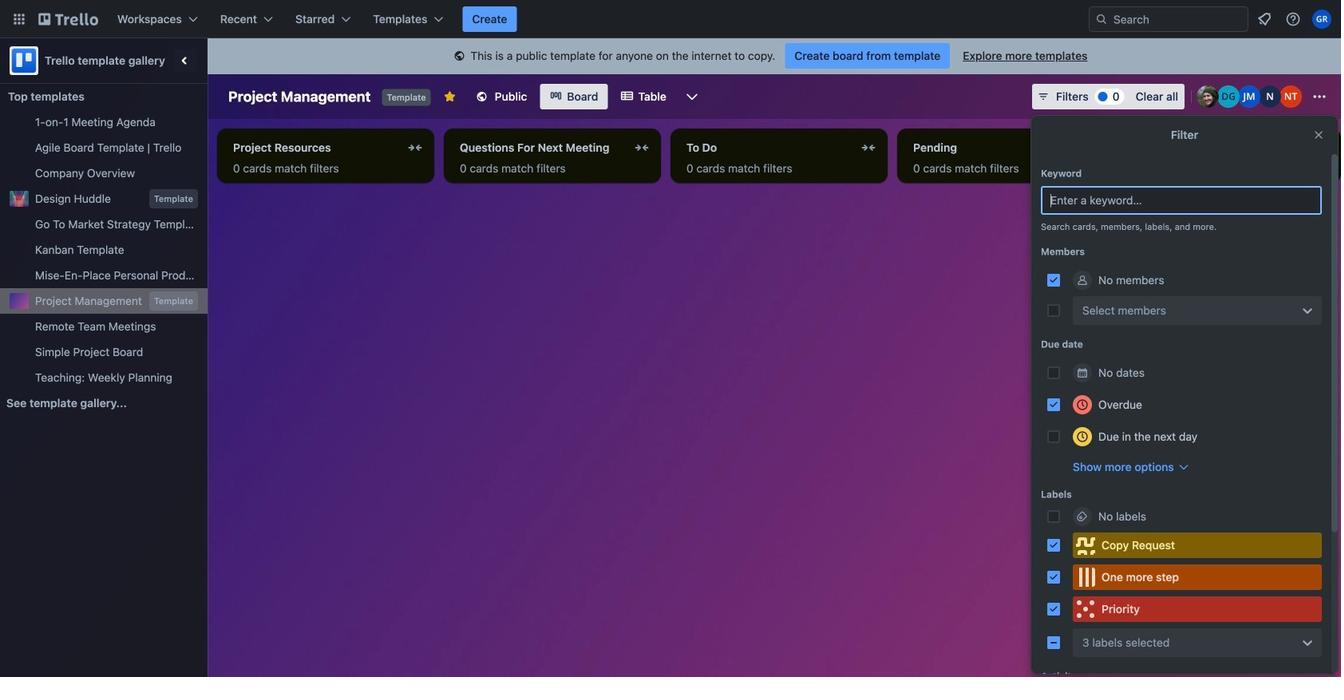 Task type: describe. For each thing, give the bounding box(es) containing it.
star or unstar board image
[[444, 90, 457, 103]]

jordan mirchev (jordan_mirchev) image
[[1239, 85, 1261, 108]]

nic (nicoletollefson1) image
[[1259, 85, 1282, 108]]

back to home image
[[38, 6, 98, 32]]

search image
[[1096, 13, 1108, 26]]

color: orange, title: "one more step" element
[[1073, 565, 1322, 590]]

color: red, title: "priority" element
[[1073, 597, 1322, 622]]

greg robinson (gregrobinson96) image
[[1313, 10, 1332, 29]]

trello logo image
[[10, 46, 38, 75]]

sm image
[[452, 49, 468, 65]]

1 collapse list image from the left
[[406, 138, 425, 157]]

caity (caity) image
[[1197, 85, 1219, 108]]



Task type: vqa. For each thing, say whether or not it's contained in the screenshot.
Collapse list image
yes



Task type: locate. For each thing, give the bounding box(es) containing it.
close popover image
[[1313, 129, 1326, 141]]

customize views image
[[684, 89, 700, 105]]

nicole tang (nicoletang31) image
[[1280, 85, 1302, 108]]

primary element
[[0, 0, 1342, 38]]

2 collapse list image from the left
[[859, 138, 878, 157]]

0 horizontal spatial collapse list image
[[632, 138, 652, 157]]

show menu image
[[1312, 89, 1328, 105]]

1 horizontal spatial collapse list image
[[859, 138, 878, 157]]

0 notifications image
[[1255, 10, 1275, 29]]

Board name text field
[[220, 84, 379, 109]]

collapse list image
[[406, 138, 425, 157], [859, 138, 878, 157]]

1 horizontal spatial collapse list image
[[1313, 138, 1332, 157]]

collapse list image
[[632, 138, 652, 157], [1313, 138, 1332, 157]]

color: yellow, title: "copy request" element
[[1073, 533, 1322, 558]]

None text field
[[450, 135, 629, 161]]

None text field
[[224, 135, 402, 161], [677, 135, 856, 161], [904, 135, 1083, 161], [224, 135, 402, 161], [677, 135, 856, 161], [904, 135, 1083, 161]]

1 collapse list image from the left
[[632, 138, 652, 157]]

2 collapse list image from the left
[[1313, 138, 1332, 157]]

workspace navigation collapse icon image
[[174, 50, 196, 72]]

open information menu image
[[1286, 11, 1302, 27]]

0 horizontal spatial collapse list image
[[406, 138, 425, 157]]

Search field
[[1108, 8, 1248, 30]]

devan goldstein (devangoldstein2) image
[[1218, 85, 1240, 108]]

Enter a keyword… text field
[[1041, 186, 1322, 215]]



